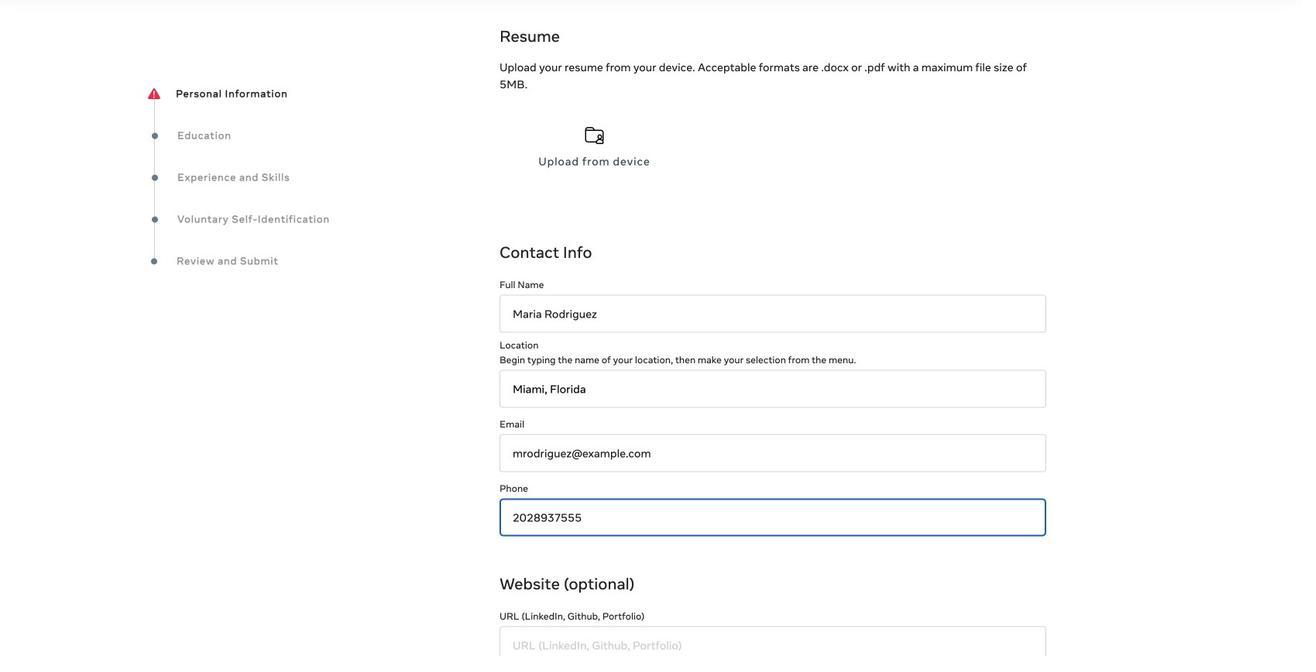 Task type: vqa. For each thing, say whether or not it's contained in the screenshot.
password field
no



Task type: describe. For each thing, give the bounding box(es) containing it.
Location text field
[[500, 370, 1047, 408]]

Phone text field
[[500, 499, 1047, 537]]



Task type: locate. For each thing, give the bounding box(es) containing it.
Full Name text field
[[500, 295, 1047, 333]]

Email text field
[[500, 434, 1047, 472]]

URL (LinkedIn, Github, Portfolio) text field
[[500, 627, 1047, 656]]



